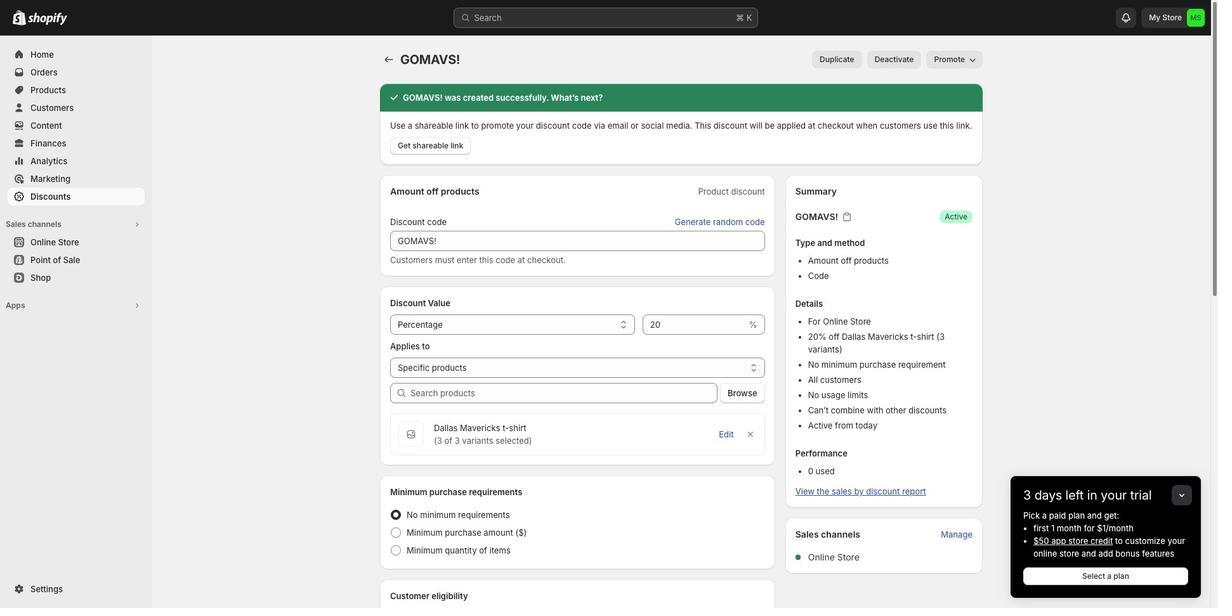 Task type: describe. For each thing, give the bounding box(es) containing it.
0 horizontal spatial shopify image
[[13, 10, 26, 25]]



Task type: locate. For each thing, give the bounding box(es) containing it.
Search products text field
[[411, 383, 718, 404]]

None text field
[[390, 231, 765, 251], [643, 315, 747, 335], [390, 231, 765, 251], [643, 315, 747, 335]]

1 horizontal spatial shopify image
[[28, 13, 67, 25]]

shopify image
[[13, 10, 26, 25], [28, 13, 67, 25]]

my store image
[[1187, 9, 1205, 27]]



